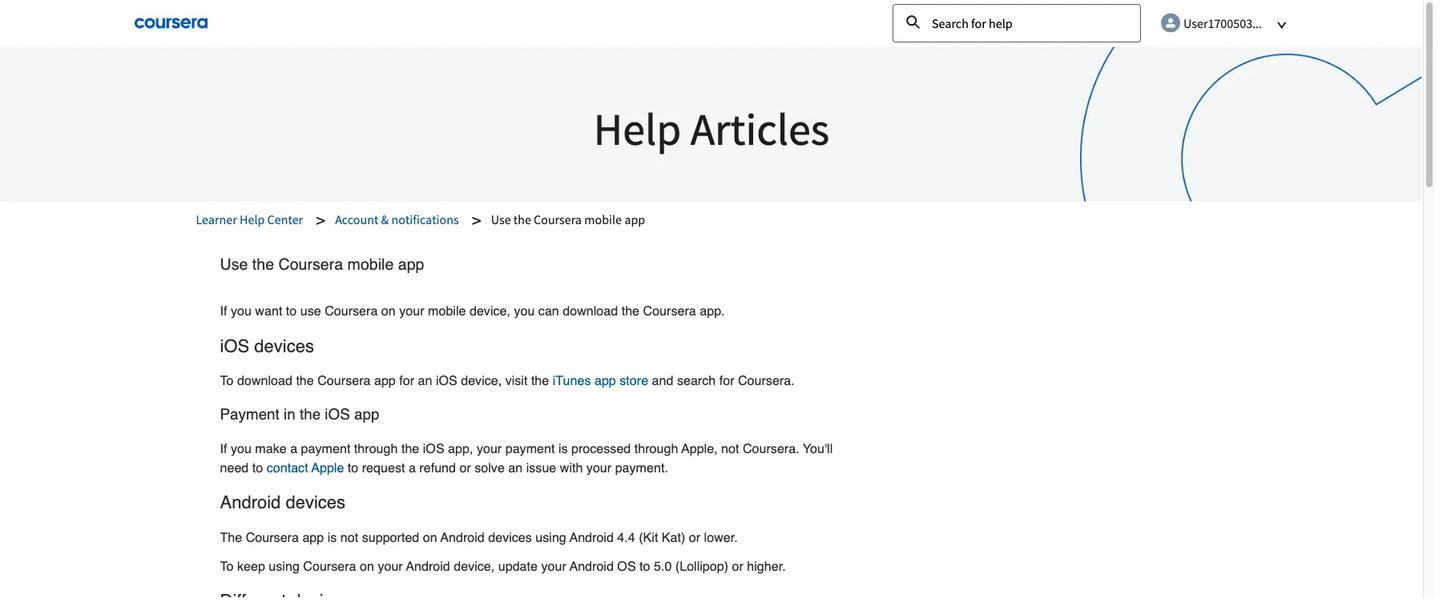 Task type: locate. For each thing, give the bounding box(es) containing it.
to right need
[[252, 461, 263, 475]]

1 vertical spatial device,
[[461, 374, 502, 388]]

None field
[[893, 4, 1142, 42]]

a left the refund
[[409, 461, 416, 475]]

ios devices
[[220, 336, 314, 356]]

to left '5.0'
[[640, 559, 651, 574]]

1 horizontal spatial download
[[563, 304, 618, 319]]

app
[[625, 212, 645, 228], [398, 256, 424, 274], [374, 374, 396, 388], [595, 374, 616, 388], [354, 406, 380, 424], [303, 530, 324, 545]]

0 vertical spatial use
[[491, 212, 511, 228]]

on right supported
[[423, 530, 437, 545]]

1 horizontal spatial is
[[559, 441, 568, 456]]

1 vertical spatial help
[[240, 212, 265, 228]]

coursera
[[534, 212, 582, 228], [279, 256, 343, 274], [325, 304, 378, 319], [643, 304, 696, 319], [318, 374, 371, 388], [246, 530, 299, 545], [303, 559, 356, 574]]

0 vertical spatial help
[[594, 101, 682, 157]]

2 horizontal spatial on
[[423, 530, 437, 545]]

download right can
[[563, 304, 618, 319]]

your
[[399, 304, 425, 319], [477, 441, 502, 456], [587, 461, 612, 475], [378, 559, 403, 574], [542, 559, 567, 574]]

is inside if you make a payment through the ios app, your payment is processed through apple, not coursera. you'll need to
[[559, 441, 568, 456]]

1 horizontal spatial for
[[720, 374, 735, 388]]

if left want on the bottom of page
[[220, 304, 227, 319]]

user17005035787643512328 button
[[1158, 9, 1336, 34]]

os
[[618, 559, 636, 574]]

2 if from the top
[[220, 441, 227, 456]]

0 vertical spatial if
[[220, 304, 227, 319]]

1 vertical spatial devices
[[286, 493, 346, 513]]

2 vertical spatial or
[[732, 559, 744, 574]]

you
[[231, 304, 252, 319], [514, 304, 535, 319], [231, 441, 252, 456]]

0 horizontal spatial not
[[341, 530, 359, 545]]

account & notifications link
[[316, 211, 472, 229]]

use right notifications
[[491, 212, 511, 228]]

on down supported
[[360, 559, 374, 574]]

if inside if you make a payment through the ios app, your payment is processed through apple, not coursera. you'll need to
[[220, 441, 227, 456]]

1 vertical spatial using
[[269, 559, 300, 574]]

2 vertical spatial on
[[360, 559, 374, 574]]

1 vertical spatial download
[[237, 374, 293, 388]]

to
[[286, 304, 297, 319], [252, 461, 263, 475], [348, 461, 359, 475], [640, 559, 651, 574]]

0 vertical spatial a
[[290, 441, 298, 456]]

ios up the refund
[[423, 441, 445, 456]]

learner help center link
[[196, 211, 316, 229]]

the
[[514, 212, 531, 228], [252, 256, 274, 274], [622, 304, 640, 319], [296, 374, 314, 388], [531, 374, 549, 388], [300, 406, 321, 424], [402, 441, 420, 456]]

payment
[[301, 441, 351, 456], [506, 441, 555, 456]]

app.
[[700, 304, 725, 319]]

payment
[[220, 406, 280, 424]]

1 horizontal spatial help
[[594, 101, 682, 157]]

android
[[220, 493, 281, 513], [441, 530, 485, 545], [570, 530, 614, 545], [406, 559, 450, 574], [570, 559, 614, 574]]

search
[[677, 374, 716, 388]]

devices down want on the bottom of page
[[254, 336, 314, 356]]

1 vertical spatial on
[[423, 530, 437, 545]]

use down the learner help center
[[220, 256, 248, 274]]

0 vertical spatial use the coursera mobile app
[[491, 212, 645, 228]]

mobile
[[585, 212, 622, 228], [348, 256, 394, 274], [428, 304, 466, 319]]

download down ios devices
[[237, 374, 293, 388]]

using up update
[[536, 530, 567, 545]]

is
[[559, 441, 568, 456], [328, 530, 337, 545]]

device, left visit
[[461, 374, 502, 388]]

list
[[196, 211, 877, 229]]

1 horizontal spatial using
[[536, 530, 567, 545]]

through up request
[[354, 441, 398, 456]]

supported
[[362, 530, 420, 545]]

&
[[381, 212, 389, 228]]

using right keep
[[269, 559, 300, 574]]

1 vertical spatial use the coursera mobile app
[[220, 256, 424, 274]]

help
[[594, 101, 682, 157], [240, 212, 265, 228]]

through up payment.
[[635, 441, 679, 456]]

1 vertical spatial or
[[689, 530, 701, 545]]

to for to download the coursera app for an ios device, visit the itunes app store and search for coursera.
[[220, 374, 234, 388]]

0 vertical spatial is
[[559, 441, 568, 456]]

devices for ios devices
[[254, 336, 314, 356]]

if for if you want to use coursera on your mobile device, you can download the coursera app.
[[220, 304, 227, 319]]

0 vertical spatial to
[[220, 374, 234, 388]]

a
[[290, 441, 298, 456], [409, 461, 416, 475]]

0 horizontal spatial mobile
[[348, 256, 394, 274]]

download
[[563, 304, 618, 319], [237, 374, 293, 388]]

you left want on the bottom of page
[[231, 304, 252, 319]]

coursera. right search
[[738, 374, 795, 388]]

0 horizontal spatial for
[[399, 374, 415, 388]]

(kit
[[639, 530, 658, 545]]

1 vertical spatial an
[[509, 461, 523, 475]]

2 vertical spatial devices
[[488, 530, 532, 545]]

you up need
[[231, 441, 252, 456]]

1 vertical spatial mobile
[[348, 256, 394, 274]]

and
[[652, 374, 674, 388]]

is up with
[[559, 441, 568, 456]]

1 horizontal spatial or
[[689, 530, 701, 545]]

1 vertical spatial is
[[328, 530, 337, 545]]

can
[[539, 304, 559, 319]]

on
[[381, 304, 396, 319], [423, 530, 437, 545], [360, 559, 374, 574]]

0 vertical spatial coursera.
[[738, 374, 795, 388]]

not left supported
[[341, 530, 359, 545]]

to left keep
[[220, 559, 234, 574]]

devices up 'to keep using coursera on your android device, update your android os to 5.0 (lollipop) or higher.'
[[488, 530, 532, 545]]

android devices
[[220, 493, 346, 513]]

to for to keep using coursera on your android device, update your android os to 5.0 (lollipop) or higher.
[[220, 559, 234, 574]]

the inside if you make a payment through the ios app, your payment is processed through apple, not coursera. you'll need to
[[402, 441, 420, 456]]

1 horizontal spatial mobile
[[428, 304, 466, 319]]

through
[[354, 441, 398, 456], [635, 441, 679, 456]]

higher.
[[747, 559, 786, 574]]

payment.
[[615, 461, 669, 475]]

list containing learner help center
[[196, 211, 877, 229]]

use
[[491, 212, 511, 228], [220, 256, 248, 274]]

device, down the coursera app is not supported on android devices using android 4.4 (kit kat) or lower.
[[454, 559, 495, 574]]

an
[[418, 374, 432, 388], [509, 461, 523, 475]]

0 vertical spatial on
[[381, 304, 396, 319]]

device,
[[470, 304, 511, 319], [461, 374, 502, 388], [454, 559, 495, 574]]

account & notifications
[[335, 212, 459, 228]]

or down app,
[[460, 461, 471, 475]]

not
[[722, 441, 740, 456], [341, 530, 359, 545]]

if you make a payment through the ios app, your payment is processed through apple, not coursera. you'll need to
[[220, 441, 833, 475]]

for
[[399, 374, 415, 388], [720, 374, 735, 388]]

0 horizontal spatial through
[[354, 441, 398, 456]]

if up need
[[220, 441, 227, 456]]

0 horizontal spatial payment
[[301, 441, 351, 456]]

0 horizontal spatial is
[[328, 530, 337, 545]]

0 horizontal spatial download
[[237, 374, 293, 388]]

0 horizontal spatial use
[[220, 256, 248, 274]]

1 horizontal spatial payment
[[506, 441, 555, 456]]

coursera. left you'll
[[743, 441, 800, 456]]

1 horizontal spatial on
[[381, 304, 396, 319]]

1 horizontal spatial an
[[509, 461, 523, 475]]

itunes app store link
[[553, 374, 649, 388]]

store
[[620, 374, 649, 388]]

payment up apple
[[301, 441, 351, 456]]

to up payment at the bottom of page
[[220, 374, 234, 388]]

or left higher.
[[732, 559, 744, 574]]

1 horizontal spatial not
[[722, 441, 740, 456]]

devices
[[254, 336, 314, 356], [286, 493, 346, 513], [488, 530, 532, 545]]

0 horizontal spatial help
[[240, 212, 265, 228]]

0 vertical spatial download
[[563, 304, 618, 319]]

update
[[498, 559, 538, 574]]

android up 'to keep using coursera on your android device, update your android os to 5.0 (lollipop) or higher.'
[[441, 530, 485, 545]]

ios
[[220, 336, 249, 356], [436, 374, 458, 388], [325, 406, 350, 424], [423, 441, 445, 456]]

1 vertical spatial if
[[220, 441, 227, 456]]

using
[[536, 530, 567, 545], [269, 559, 300, 574]]

payment up the issue
[[506, 441, 555, 456]]

request
[[362, 461, 405, 475]]

1 to from the top
[[220, 374, 234, 388]]

0 vertical spatial or
[[460, 461, 471, 475]]

to keep using coursera on your android device, update your android os to 5.0 (lollipop) or higher.
[[220, 559, 786, 574]]

1 vertical spatial not
[[341, 530, 359, 545]]

none field inside help articles 'banner'
[[893, 4, 1142, 42]]

2 payment from the left
[[506, 441, 555, 456]]

is left supported
[[328, 530, 337, 545]]

1 horizontal spatial use the coursera mobile app
[[491, 212, 645, 228]]

android left 4.4
[[570, 530, 614, 545]]

if
[[220, 304, 227, 319], [220, 441, 227, 456]]

to right apple
[[348, 461, 359, 475]]

1 vertical spatial to
[[220, 559, 234, 574]]

coursera. inside if you make a payment through the ios app, your payment is processed through apple, not coursera. you'll need to
[[743, 441, 800, 456]]

0 horizontal spatial use the coursera mobile app
[[220, 256, 424, 274]]

0 horizontal spatial on
[[360, 559, 374, 574]]

1 if from the top
[[220, 304, 227, 319]]

app,
[[448, 441, 473, 456]]

keep
[[237, 559, 265, 574]]

you inside if you make a payment through the ios app, your payment is processed through apple, not coursera. you'll need to
[[231, 441, 252, 456]]

0 horizontal spatial an
[[418, 374, 432, 388]]

0 horizontal spatial or
[[460, 461, 471, 475]]

ios inside if you make a payment through the ios app, your payment is processed through apple, not coursera. you'll need to
[[423, 441, 445, 456]]

2 to from the top
[[220, 559, 234, 574]]

coursera.
[[738, 374, 795, 388], [743, 441, 800, 456]]

if for if you make a payment through the ios app, your payment is processed through apple, not coursera. you'll need to
[[220, 441, 227, 456]]

on for your
[[381, 304, 396, 319]]

apple,
[[682, 441, 718, 456]]

a up 'contact'
[[290, 441, 298, 456]]

on right 'use'
[[381, 304, 396, 319]]

or
[[460, 461, 471, 475], [689, 530, 701, 545], [732, 559, 744, 574]]

1 vertical spatial coursera.
[[743, 441, 800, 456]]

0 vertical spatial devices
[[254, 336, 314, 356]]

apple
[[312, 461, 344, 475]]

or right kat) at the bottom of page
[[689, 530, 701, 545]]

0 horizontal spatial a
[[290, 441, 298, 456]]

1 horizontal spatial a
[[409, 461, 416, 475]]

0 vertical spatial mobile
[[585, 212, 622, 228]]

on for android
[[423, 530, 437, 545]]

0 vertical spatial an
[[418, 374, 432, 388]]

1 horizontal spatial through
[[635, 441, 679, 456]]

1 vertical spatial a
[[409, 461, 416, 475]]

help articles
[[594, 101, 830, 157]]

to
[[220, 374, 234, 388], [220, 559, 234, 574]]

center
[[267, 212, 303, 228]]

want
[[255, 304, 282, 319]]

device, left can
[[470, 304, 511, 319]]

1 through from the left
[[354, 441, 398, 456]]

use the coursera mobile app
[[491, 212, 645, 228], [220, 256, 424, 274]]

0 vertical spatial not
[[722, 441, 740, 456]]

devices for android devices
[[286, 493, 346, 513]]

devices down contact apple link at bottom
[[286, 493, 346, 513]]

not right apple, at the bottom of page
[[722, 441, 740, 456]]



Task type: vqa. For each thing, say whether or not it's contained in the screenshot.
If inside the If you make a payment through the iOS app, your payment is processed through Apple, not Coursera. You'll need to
yes



Task type: describe. For each thing, give the bounding box(es) containing it.
articles
[[691, 101, 830, 157]]

2 for from the left
[[720, 374, 735, 388]]

android down supported
[[406, 559, 450, 574]]

itunes
[[553, 374, 591, 388]]

you'll
[[803, 441, 833, 456]]

android left os
[[570, 559, 614, 574]]

visit
[[506, 374, 528, 388]]

1 vertical spatial use
[[220, 256, 248, 274]]

help inside 'banner'
[[594, 101, 682, 157]]

contact apple to request a refund or solve an issue with your payment.
[[267, 461, 669, 475]]

2 vertical spatial device,
[[454, 559, 495, 574]]

contact apple link
[[267, 461, 344, 475]]

to left 'use'
[[286, 304, 297, 319]]

the coursera app is not supported on android devices using android 4.4 (kit kat) or lower.
[[220, 530, 738, 545]]

processed
[[572, 441, 631, 456]]

notifications
[[392, 212, 459, 228]]

use the coursera mobile app link
[[472, 211, 652, 229]]

issue
[[526, 461, 557, 475]]

ios up app,
[[436, 374, 458, 388]]

account
[[335, 212, 379, 228]]

contact
[[267, 461, 308, 475]]

you left can
[[514, 304, 535, 319]]

to inside if you make a payment through the ios app, your payment is processed through apple, not coursera. you'll need to
[[252, 461, 263, 475]]

the
[[220, 530, 242, 545]]

to download the coursera app for an ios device, visit the itunes app store and search for coursera.
[[220, 374, 795, 388]]

in
[[284, 406, 296, 424]]

you for coursera
[[231, 304, 252, 319]]

solve
[[475, 461, 505, 475]]

2 horizontal spatial mobile
[[585, 212, 622, 228]]

kat)
[[662, 530, 686, 545]]

(lollipop)
[[676, 559, 729, 574]]

help articles banner
[[0, 0, 1424, 202]]

not inside if you make a payment through the ios app, your payment is processed through apple, not coursera. you'll need to
[[722, 441, 740, 456]]

android down need
[[220, 493, 281, 513]]

2 vertical spatial mobile
[[428, 304, 466, 319]]

use
[[300, 304, 321, 319]]

ios up payment at the bottom of page
[[220, 336, 249, 356]]

need
[[220, 461, 249, 475]]

ios right in
[[325, 406, 350, 424]]

0 horizontal spatial using
[[269, 559, 300, 574]]

learner help center
[[196, 212, 303, 228]]

you for through
[[231, 441, 252, 456]]

1 payment from the left
[[301, 441, 351, 456]]

5.0
[[654, 559, 672, 574]]

lower.
[[704, 530, 738, 545]]

Search for help text field
[[893, 4, 1142, 42]]

4.4
[[618, 530, 636, 545]]

user17005035787643512328
[[1184, 15, 1336, 31]]

refund
[[420, 461, 456, 475]]

make
[[255, 441, 287, 456]]

0 vertical spatial device,
[[470, 304, 511, 319]]

0 vertical spatial using
[[536, 530, 567, 545]]

if you want to use coursera on your mobile device, you can download the coursera app.
[[220, 304, 725, 319]]

1 horizontal spatial use
[[491, 212, 511, 228]]

2 horizontal spatial or
[[732, 559, 744, 574]]

learner
[[196, 212, 237, 228]]

2 through from the left
[[635, 441, 679, 456]]

your inside if you make a payment through the ios app, your payment is processed through apple, not coursera. you'll need to
[[477, 441, 502, 456]]

1 for from the left
[[399, 374, 415, 388]]

payment in the ios app
[[220, 406, 380, 424]]

a inside if you make a payment through the ios app, your payment is processed through apple, not coursera. you'll need to
[[290, 441, 298, 456]]

with
[[560, 461, 583, 475]]



